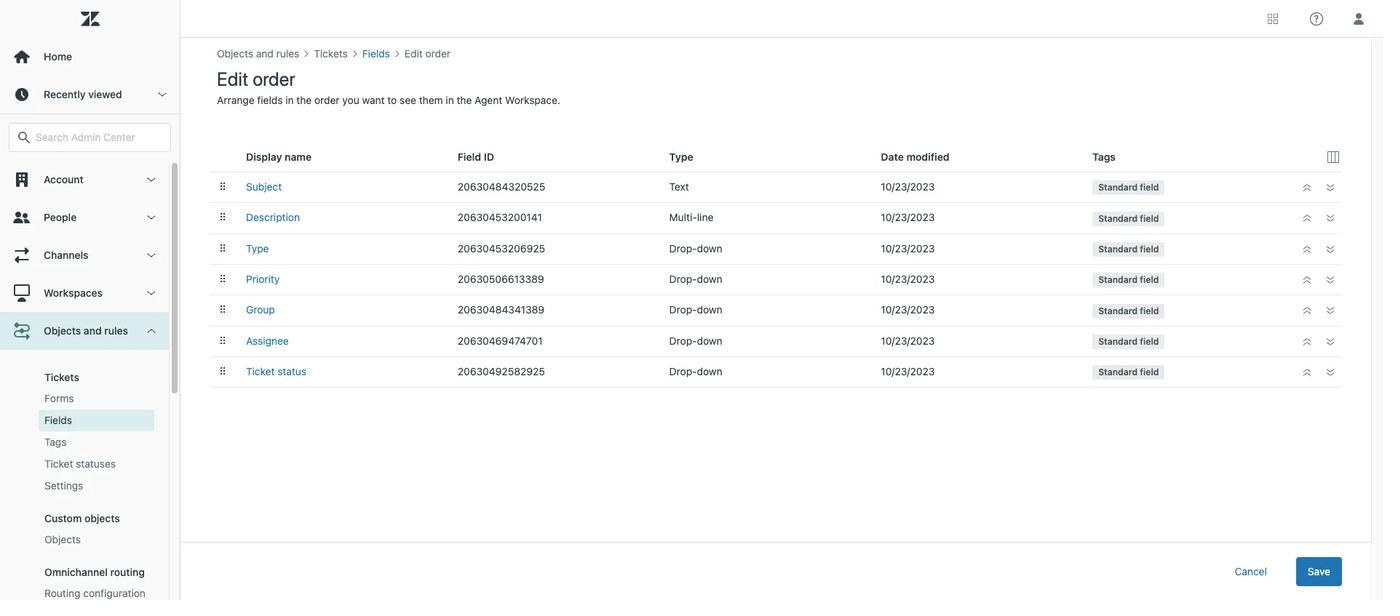 Task type: vqa. For each thing, say whether or not it's contained in the screenshot.
CONTEXT
no



Task type: describe. For each thing, give the bounding box(es) containing it.
omnichannel
[[44, 567, 108, 579]]

tickets
[[44, 371, 79, 384]]

custom
[[44, 513, 82, 525]]

omnichannel routing
[[44, 567, 145, 579]]

recently viewed
[[44, 88, 122, 100]]

fields
[[44, 414, 72, 427]]

account button
[[0, 161, 169, 199]]

settings
[[44, 480, 83, 492]]

home button
[[0, 38, 180, 76]]

objects link
[[39, 529, 154, 551]]

channels button
[[0, 237, 169, 275]]

forms element
[[44, 392, 74, 406]]

primary element
[[0, 0, 181, 601]]

forms link
[[39, 388, 154, 410]]

workspaces
[[44, 287, 103, 299]]

ticket statuses link
[[39, 454, 154, 476]]

objects for objects
[[44, 534, 81, 546]]

routing configuration element
[[44, 587, 146, 601]]

home
[[44, 50, 72, 63]]

routing
[[44, 588, 81, 600]]

user menu image
[[1350, 9, 1369, 28]]

recently viewed button
[[0, 76, 180, 114]]

viewed
[[88, 88, 122, 100]]

forms
[[44, 393, 74, 405]]

channels
[[44, 249, 89, 261]]

settings link
[[39, 476, 154, 497]]

omnichannel routing element
[[44, 567, 145, 579]]

objects element
[[44, 533, 81, 548]]

tickets element
[[44, 371, 79, 384]]

statuses
[[76, 458, 116, 470]]

recently
[[44, 88, 86, 100]]

none search field inside primary element
[[1, 123, 178, 152]]

configuration
[[83, 588, 146, 600]]

objects and rules group
[[0, 350, 169, 601]]



Task type: locate. For each thing, give the bounding box(es) containing it.
tree item containing objects and rules
[[0, 312, 169, 601]]

tree item
[[0, 312, 169, 601]]

objects for objects and rules
[[44, 325, 81, 337]]

objects inside objects link
[[44, 534, 81, 546]]

objects left and
[[44, 325, 81, 337]]

routing configuration link
[[39, 583, 154, 601]]

people button
[[0, 199, 169, 237]]

1 vertical spatial objects
[[44, 534, 81, 546]]

ticket statuses
[[44, 458, 116, 470]]

0 vertical spatial objects
[[44, 325, 81, 337]]

account
[[44, 173, 84, 186]]

tags element
[[44, 435, 67, 450]]

objects
[[84, 513, 120, 525]]

objects down custom
[[44, 534, 81, 546]]

objects and rules
[[44, 325, 128, 337]]

None search field
[[1, 123, 178, 152]]

tags link
[[39, 432, 154, 454]]

tree item inside tree
[[0, 312, 169, 601]]

custom objects element
[[44, 513, 120, 525]]

objects and rules button
[[0, 312, 169, 350]]

zendesk products image
[[1269, 13, 1279, 24]]

custom objects
[[44, 513, 120, 525]]

objects inside objects and rules dropdown button
[[44, 325, 81, 337]]

help image
[[1311, 12, 1324, 25]]

tree containing account
[[0, 161, 180, 601]]

and
[[84, 325, 102, 337]]

rules
[[104, 325, 128, 337]]

people
[[44, 211, 77, 224]]

routing
[[110, 567, 145, 579]]

Search Admin Center field
[[36, 131, 162, 144]]

settings element
[[44, 479, 83, 494]]

tree inside primary element
[[0, 161, 180, 601]]

fields element
[[44, 414, 72, 428]]

workspaces button
[[0, 275, 169, 312]]

ticket
[[44, 458, 73, 470]]

routing configuration
[[44, 588, 146, 600]]

objects
[[44, 325, 81, 337], [44, 534, 81, 546]]

tree
[[0, 161, 180, 601]]

tags
[[44, 436, 67, 449]]

fields link
[[39, 410, 154, 432]]

ticket statuses element
[[44, 457, 116, 472]]



